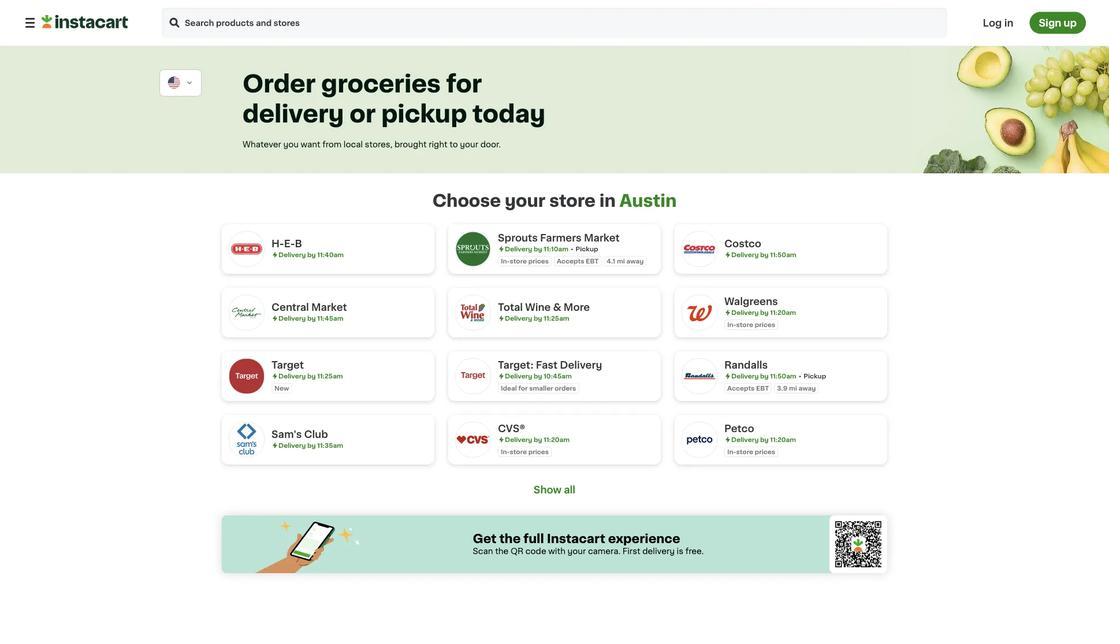 Task type: vqa. For each thing, say whether or not it's contained in the screenshot.


Task type: locate. For each thing, give the bounding box(es) containing it.
open main menu image
[[23, 16, 37, 30]]

groceries
[[321, 73, 441, 96]]

delivery down e-
[[279, 252, 306, 258]]

delivery by 11:20am down petco
[[732, 437, 797, 443]]

total
[[498, 303, 523, 312]]

• down farmers
[[571, 246, 574, 252]]

pickup for randalls
[[804, 373, 827, 380]]

market up 11:45am
[[312, 303, 347, 312]]

local
[[344, 140, 363, 149]]

store
[[550, 193, 596, 209], [510, 258, 527, 264], [737, 322, 754, 328], [510, 449, 527, 455], [737, 449, 754, 455]]

walgreens image
[[682, 295, 718, 331]]

prices for sprouts farmers market
[[529, 258, 549, 264]]

all
[[564, 485, 576, 495]]

0 horizontal spatial away
[[627, 258, 644, 264]]

1 11:50am from the top
[[771, 252, 797, 258]]

pickup
[[382, 103, 467, 126]]

qr
[[511, 547, 524, 556]]

delivery by 11:25am down wine at the left
[[505, 315, 570, 322]]

delivery by 11:35am
[[279, 443, 343, 449]]

club
[[304, 430, 328, 440]]

mi right 4.1
[[617, 258, 625, 264]]

by for central market
[[308, 315, 316, 322]]

mi right 3.9 on the right bottom of page
[[790, 385, 798, 392]]

0 vertical spatial •
[[571, 246, 574, 252]]

11:20am for cvs®
[[544, 437, 570, 443]]

0 horizontal spatial ebt
[[586, 258, 599, 264]]

by for walgreens
[[761, 310, 769, 316]]

mi
[[617, 258, 625, 264], [790, 385, 798, 392]]

0 vertical spatial in
[[1005, 18, 1014, 28]]

your up sprouts
[[505, 193, 546, 209]]

0 horizontal spatial in
[[600, 193, 616, 209]]

costco
[[725, 239, 762, 249]]

store down sprouts
[[510, 258, 527, 264]]

delivery for sam's club
[[279, 443, 306, 449]]

1 horizontal spatial ebt
[[757, 385, 770, 392]]

in
[[1005, 18, 1014, 28], [600, 193, 616, 209]]

your
[[460, 140, 479, 149], [505, 193, 546, 209], [568, 547, 586, 556]]

ideal for smaller orders
[[501, 385, 577, 392]]

0 vertical spatial your
[[460, 140, 479, 149]]

ebt left 4.1
[[586, 258, 599, 264]]

• up the 3.9 mi away
[[799, 373, 802, 380]]

delivery inside get the full instacart experience scan the qr code with your camera. first delivery is free.
[[643, 547, 675, 556]]

experience
[[609, 533, 681, 545]]

away right 3.9 on the right bottom of page
[[799, 385, 816, 392]]

get the full instacart experience scan the qr code with your camera. first delivery is free.
[[473, 533, 704, 556]]

11:25am
[[544, 315, 570, 322], [317, 373, 343, 380]]

1 horizontal spatial delivery
[[643, 547, 675, 556]]

market up 4.1
[[584, 233, 620, 243]]

delivery by 11:25am
[[505, 315, 570, 322], [279, 373, 343, 380]]

cvs® image
[[456, 422, 491, 458]]

for up pickup in the left of the page
[[447, 73, 482, 96]]

delivery
[[243, 103, 344, 126], [643, 547, 675, 556]]

delivery for petco
[[732, 437, 759, 443]]

total wine & more
[[498, 303, 590, 312]]

in- down walgreens
[[728, 322, 737, 328]]

you
[[284, 140, 299, 149]]

0 vertical spatial market
[[584, 233, 620, 243]]

1 vertical spatial 11:25am
[[317, 373, 343, 380]]

11:20am down 3.9 on the right bottom of page
[[771, 437, 797, 443]]

delivery by 11:20am down cvs®
[[505, 437, 570, 443]]

11:20am down walgreens
[[771, 310, 797, 316]]

0 horizontal spatial accepts ebt
[[557, 258, 599, 264]]

delivery by 11:20am for walgreens
[[732, 310, 797, 316]]

away right 4.1
[[627, 258, 644, 264]]

store for petco
[[737, 449, 754, 455]]

sam's
[[272, 430, 302, 440]]

11:50am up 3.9 on the right bottom of page
[[771, 373, 797, 380]]

the left qr
[[496, 547, 509, 556]]

in-store prices for cvs®
[[501, 449, 549, 455]]

by for cvs®
[[534, 437, 543, 443]]

0 horizontal spatial accepts
[[557, 258, 585, 264]]

1 vertical spatial mi
[[790, 385, 798, 392]]

delivery down central
[[279, 315, 306, 322]]

delivery down "experience"
[[643, 547, 675, 556]]

in- down sprouts
[[501, 258, 510, 264]]

accepts ebt
[[557, 258, 599, 264], [728, 385, 770, 392]]

walgreens
[[725, 297, 779, 307]]

1 vertical spatial pickup
[[804, 373, 827, 380]]

delivery up the you
[[243, 103, 344, 126]]

pickup up the 3.9 mi away
[[804, 373, 827, 380]]

in inside button
[[1005, 18, 1014, 28]]

in right log
[[1005, 18, 1014, 28]]

1 horizontal spatial 11:25am
[[544, 315, 570, 322]]

sprouts
[[498, 233, 538, 243]]

0 horizontal spatial delivery
[[243, 103, 344, 126]]

market
[[584, 233, 620, 243], [312, 303, 347, 312]]

in-store prices for walgreens
[[728, 322, 776, 328]]

0 vertical spatial away
[[627, 258, 644, 264]]

in-store prices down sprouts
[[501, 258, 549, 264]]

pickup for sprouts farmers market
[[576, 246, 599, 252]]

in-store prices down petco
[[728, 449, 776, 455]]

show all button
[[531, 483, 579, 497]]

for inside order groceries for delivery or pickup today
[[447, 73, 482, 96]]

Search field
[[161, 7, 949, 39]]

0 vertical spatial 11:25am
[[544, 315, 570, 322]]

delivery by 11:20am down walgreens
[[732, 310, 797, 316]]

1 vertical spatial market
[[312, 303, 347, 312]]

prices
[[529, 258, 549, 264], [755, 322, 776, 328], [529, 449, 549, 455], [755, 449, 776, 455]]

in-store prices for petco
[[728, 449, 776, 455]]

accepts down randalls at bottom
[[728, 385, 755, 392]]

None search field
[[161, 7, 949, 39]]

store up farmers
[[550, 193, 596, 209]]

store for walgreens
[[737, 322, 754, 328]]

your right to
[[460, 140, 479, 149]]

1 vertical spatial delivery
[[643, 547, 675, 556]]

more
[[564, 303, 590, 312]]

in- down petco
[[728, 449, 737, 455]]

0 vertical spatial 11:50am
[[771, 252, 797, 258]]

away
[[627, 258, 644, 264], [799, 385, 816, 392]]

1 vertical spatial 11:50am
[[771, 373, 797, 380]]

11:10am
[[544, 246, 569, 252]]

free.
[[686, 547, 704, 556]]

in- for petco
[[728, 449, 737, 455]]

1 horizontal spatial for
[[519, 385, 528, 392]]

delivery for h-e-b
[[279, 252, 306, 258]]

0 horizontal spatial mi
[[617, 258, 625, 264]]

your down instacart
[[568, 547, 586, 556]]

accepts down 11:10am
[[557, 258, 585, 264]]

1 horizontal spatial your
[[505, 193, 546, 209]]

petco image
[[682, 422, 718, 458]]

0 vertical spatial delivery by 11:25am
[[505, 315, 570, 322]]

1 vertical spatial for
[[519, 385, 528, 392]]

for right the ideal
[[519, 385, 528, 392]]

wine
[[526, 303, 551, 312]]

ebt left 3.9 on the right bottom of page
[[757, 385, 770, 392]]

or
[[350, 103, 376, 126]]

fast
[[536, 360, 558, 370]]

delivery by 11:25am for target
[[279, 373, 343, 380]]

prices for petco
[[755, 449, 776, 455]]

0 vertical spatial ebt
[[586, 258, 599, 264]]

1 vertical spatial away
[[799, 385, 816, 392]]

the up qr
[[500, 533, 521, 545]]

austin button
[[620, 193, 677, 209]]

in left austin
[[600, 193, 616, 209]]

in- for walgreens
[[728, 322, 737, 328]]

pickup down farmers
[[576, 246, 599, 252]]

central market image
[[229, 295, 265, 331]]

delivery by 11:50am • pickup
[[732, 373, 827, 380]]

11:20am for walgreens
[[771, 310, 797, 316]]

2 horizontal spatial your
[[568, 547, 586, 556]]

delivery down walgreens
[[732, 310, 759, 316]]

by for target
[[308, 373, 316, 380]]

0 horizontal spatial 11:25am
[[317, 373, 343, 380]]

right
[[429, 140, 448, 149]]

delivery by 11:25am down target
[[279, 373, 343, 380]]

2 11:50am from the top
[[771, 373, 797, 380]]

0 horizontal spatial delivery by 11:25am
[[279, 373, 343, 380]]

1 horizontal spatial away
[[799, 385, 816, 392]]

0 vertical spatial pickup
[[576, 246, 599, 252]]

1 horizontal spatial •
[[799, 373, 802, 380]]

2 vertical spatial your
[[568, 547, 586, 556]]

1 vertical spatial delivery by 11:25am
[[279, 373, 343, 380]]

accepts ebt down randalls at bottom
[[728, 385, 770, 392]]

from
[[323, 140, 342, 149]]

order
[[243, 73, 316, 96]]

away for 4.1 mi away
[[627, 258, 644, 264]]

target
[[272, 360, 304, 370]]

4.1 mi away
[[607, 258, 644, 264]]

11:20am
[[771, 310, 797, 316], [544, 437, 570, 443], [771, 437, 797, 443]]

in- for cvs®
[[501, 449, 510, 455]]

1 vertical spatial ebt
[[757, 385, 770, 392]]

11:40am
[[317, 252, 344, 258]]

0 horizontal spatial your
[[460, 140, 479, 149]]

1 vertical spatial accepts ebt
[[728, 385, 770, 392]]

in-store prices down walgreens
[[728, 322, 776, 328]]

1 horizontal spatial accepts ebt
[[728, 385, 770, 392]]

store down walgreens
[[737, 322, 754, 328]]

by
[[534, 246, 543, 252], [308, 252, 316, 258], [761, 252, 769, 258], [761, 310, 769, 316], [308, 315, 316, 322], [534, 315, 543, 322], [308, 373, 316, 380], [534, 373, 543, 380], [761, 373, 769, 380], [534, 437, 543, 443], [761, 437, 769, 443], [308, 443, 316, 449]]

camera.
[[588, 547, 621, 556]]

delivery down cvs®
[[505, 437, 533, 443]]

to
[[450, 140, 458, 149]]

delivery by 11:10am • pickup
[[505, 246, 599, 252]]

brought
[[395, 140, 427, 149]]

0 vertical spatial for
[[447, 73, 482, 96]]

delivery by 11:20am for cvs®
[[505, 437, 570, 443]]

delivery down costco
[[732, 252, 759, 258]]

1 horizontal spatial in
[[1005, 18, 1014, 28]]

in-store prices
[[501, 258, 549, 264], [728, 322, 776, 328], [501, 449, 549, 455], [728, 449, 776, 455]]

delivery up 10:45am
[[560, 360, 603, 370]]

1 vertical spatial •
[[799, 373, 802, 380]]

by for petco
[[761, 437, 769, 443]]

delivery inside order groceries for delivery or pickup today
[[243, 103, 344, 126]]

for
[[447, 73, 482, 96], [519, 385, 528, 392]]

store down petco
[[737, 449, 754, 455]]

0 horizontal spatial for
[[447, 73, 482, 96]]

11:50am for delivery by 11:50am • pickup
[[771, 373, 797, 380]]

the
[[500, 533, 521, 545], [496, 547, 509, 556]]

0 horizontal spatial pickup
[[576, 246, 599, 252]]

accepts ebt down 11:10am
[[557, 258, 599, 264]]

1 horizontal spatial accepts
[[728, 385, 755, 392]]

delivery down "total"
[[505, 315, 533, 322]]

0 vertical spatial delivery
[[243, 103, 344, 126]]

delivery down target
[[279, 373, 306, 380]]

delivery down the sam's on the left of the page
[[279, 443, 306, 449]]

in-store prices down cvs®
[[501, 449, 549, 455]]

1 horizontal spatial delivery by 11:25am
[[505, 315, 570, 322]]

0 horizontal spatial •
[[571, 246, 574, 252]]

delivery for walgreens
[[732, 310, 759, 316]]

11:50am
[[771, 252, 797, 258], [771, 373, 797, 380]]

11:50am up walgreens
[[771, 252, 797, 258]]

by for total wine & more
[[534, 315, 543, 322]]

choose
[[433, 193, 501, 209]]

store down cvs®
[[510, 449, 527, 455]]

11:50am for delivery by 11:50am
[[771, 252, 797, 258]]

delivery down target:
[[505, 373, 533, 380]]

1 horizontal spatial mi
[[790, 385, 798, 392]]

target image
[[229, 358, 265, 394]]

delivery down petco
[[732, 437, 759, 443]]

is
[[677, 547, 684, 556]]

11:20am up the "show all" "button"
[[544, 437, 570, 443]]

ebt
[[586, 258, 599, 264], [757, 385, 770, 392]]

0 vertical spatial mi
[[617, 258, 625, 264]]

1 horizontal spatial pickup
[[804, 373, 827, 380]]

in- down cvs®
[[501, 449, 510, 455]]

delivery down randalls at bottom
[[732, 373, 759, 380]]



Task type: describe. For each thing, give the bounding box(es) containing it.
cvs®
[[498, 424, 526, 434]]

with
[[549, 547, 566, 556]]

randalls image
[[682, 358, 718, 394]]

sign up
[[1040, 18, 1078, 28]]

total wine & more image
[[456, 295, 491, 331]]

show
[[534, 485, 562, 495]]

11:45am
[[317, 315, 344, 322]]

show all
[[534, 485, 576, 495]]

11:20am for petco
[[771, 437, 797, 443]]

delivery for cvs®
[[505, 437, 533, 443]]

delivery by 10:45am
[[505, 373, 572, 380]]

want
[[301, 140, 321, 149]]

1 vertical spatial in
[[600, 193, 616, 209]]

11:35am
[[317, 443, 343, 449]]

store for cvs®
[[510, 449, 527, 455]]

0 horizontal spatial market
[[312, 303, 347, 312]]

costco image
[[682, 231, 718, 267]]

in-store prices for sprouts farmers market
[[501, 258, 549, 264]]

delivery for central market
[[279, 315, 306, 322]]

order groceries for delivery or pickup today
[[243, 73, 546, 126]]

target: fast delivery
[[498, 360, 603, 370]]

delivery by 11:45am
[[279, 315, 344, 322]]

delivery down sprouts
[[505, 246, 533, 252]]

target:
[[498, 360, 534, 370]]

1 vertical spatial the
[[496, 547, 509, 556]]

today
[[473, 103, 546, 126]]

delivery by 11:40am
[[279, 252, 344, 258]]

• for randalls
[[799, 373, 802, 380]]

united states element
[[167, 76, 182, 90]]

11:25am for total wine & more
[[544, 315, 570, 322]]

get
[[473, 533, 497, 545]]

choose your store in austin
[[433, 193, 677, 209]]

delivery for target
[[279, 373, 306, 380]]

sam's club
[[272, 430, 328, 440]]

delivery for costco
[[732, 252, 759, 258]]

door.
[[481, 140, 501, 149]]

away for 3.9 mi away
[[799, 385, 816, 392]]

sign
[[1040, 18, 1062, 28]]

qr code image
[[830, 516, 888, 573]]

randalls
[[725, 360, 768, 370]]

h e b image
[[229, 231, 265, 267]]

sprouts farmers market image
[[456, 231, 491, 267]]

log in
[[984, 18, 1014, 28]]

sign up button
[[1030, 12, 1087, 34]]

first
[[623, 547, 641, 556]]

orders
[[555, 385, 577, 392]]

farmers
[[541, 233, 582, 243]]

0 vertical spatial the
[[500, 533, 521, 545]]

austin
[[620, 193, 677, 209]]

log in button
[[980, 12, 1018, 34]]

central
[[272, 303, 309, 312]]

store for sprouts farmers market
[[510, 258, 527, 264]]

11:25am for target
[[317, 373, 343, 380]]

full
[[524, 533, 544, 545]]

1 vertical spatial accepts
[[728, 385, 755, 392]]

b
[[295, 239, 302, 249]]

prices for walgreens
[[755, 322, 776, 328]]

central market
[[272, 303, 347, 312]]

3.9
[[778, 385, 788, 392]]

new
[[275, 385, 289, 392]]

code
[[526, 547, 547, 556]]

• for sprouts farmers market
[[571, 246, 574, 252]]

3.9 mi away
[[778, 385, 816, 392]]

prices for cvs®
[[529, 449, 549, 455]]

stores,
[[365, 140, 393, 149]]

target: fast delivery image
[[456, 358, 491, 394]]

delivery by 11:20am for petco
[[732, 437, 797, 443]]

1 vertical spatial your
[[505, 193, 546, 209]]

scan
[[473, 547, 493, 556]]

petco
[[725, 424, 755, 434]]

delivery for total wine & more
[[505, 315, 533, 322]]

e-
[[284, 239, 295, 249]]

h-
[[272, 239, 284, 249]]

by for h-e-b
[[308, 252, 316, 258]]

h-e-b
[[272, 239, 302, 249]]

log
[[984, 18, 1003, 28]]

4.1
[[607, 258, 616, 264]]

1 horizontal spatial market
[[584, 233, 620, 243]]

up
[[1065, 18, 1078, 28]]

by for costco
[[761, 252, 769, 258]]

in- for sprouts farmers market
[[501, 258, 510, 264]]

by for sam's club
[[308, 443, 316, 449]]

sprouts farmers market
[[498, 233, 620, 243]]

mi for 3.9
[[790, 385, 798, 392]]

&
[[554, 303, 562, 312]]

instacart
[[547, 533, 606, 545]]

delivery by 11:25am for total wine & more
[[505, 315, 570, 322]]

0 vertical spatial accepts ebt
[[557, 258, 599, 264]]

delivery by 11:50am
[[732, 252, 797, 258]]

your inside get the full instacart experience scan the qr code with your camera. first delivery is free.
[[568, 547, 586, 556]]

ideal
[[501, 385, 517, 392]]

by for target: fast delivery
[[534, 373, 543, 380]]

smaller
[[530, 385, 554, 392]]

0 vertical spatial accepts
[[557, 258, 585, 264]]

delivery for target: fast delivery
[[505, 373, 533, 380]]

mi for 4.1
[[617, 258, 625, 264]]

instacart home image
[[42, 15, 128, 29]]

sam's club image
[[229, 422, 265, 458]]

10:45am
[[544, 373, 572, 380]]

whatever
[[243, 140, 281, 149]]

whatever you want from local stores, brought right to your door.
[[243, 140, 501, 149]]



